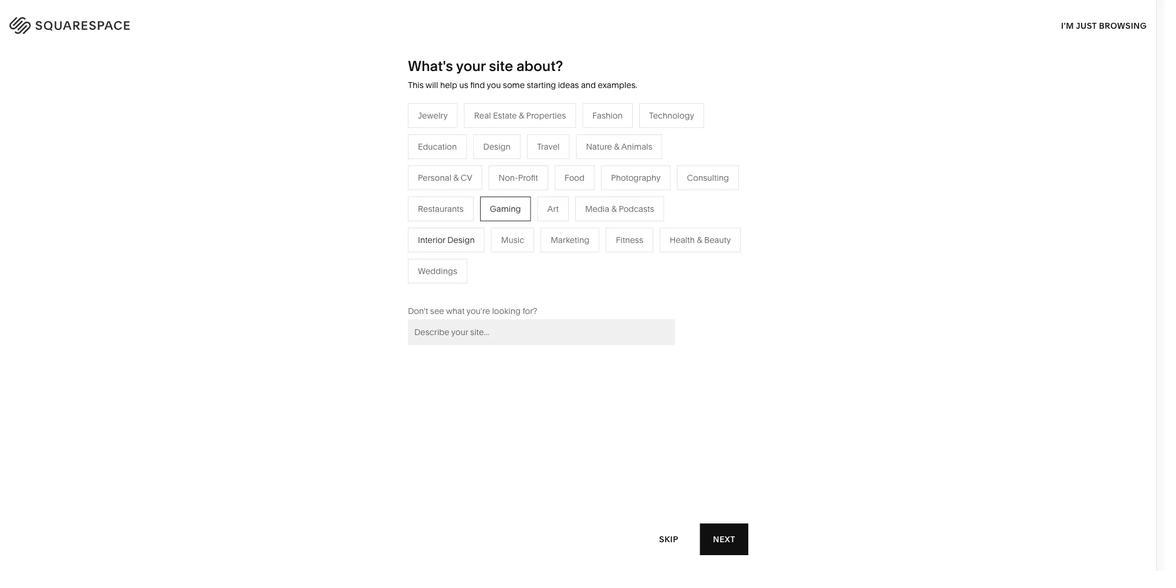 Task type: locate. For each thing, give the bounding box(es) containing it.
fitness
[[565, 199, 592, 209], [616, 235, 643, 245]]

estate inside real estate & properties option
[[493, 111, 517, 120]]

podcasts down photography
[[619, 204, 654, 214]]

what's
[[408, 57, 453, 74]]

skip button
[[646, 523, 691, 556]]

real
[[474, 111, 491, 120], [441, 251, 458, 261]]

community & non-profits link
[[317, 216, 427, 226]]

0 vertical spatial real
[[474, 111, 491, 120]]

what's your site about? this will help us find you some starting ideas and examples.
[[408, 57, 637, 90]]

podcasts
[[475, 199, 510, 209], [619, 204, 654, 214]]

estate down the weddings link
[[460, 251, 484, 261]]

non- up the gaming
[[499, 173, 518, 183]]

photography
[[611, 173, 661, 183]]

0 vertical spatial real estate & properties
[[474, 111, 566, 120]]

1 vertical spatial design
[[447, 235, 475, 245]]

Marketing radio
[[541, 228, 599, 252]]

0 horizontal spatial estate
[[460, 251, 484, 261]]

community
[[317, 216, 362, 226]]

1 vertical spatial non-
[[372, 216, 391, 226]]

properties
[[526, 111, 566, 120], [493, 251, 533, 261]]

1 horizontal spatial media
[[585, 204, 609, 214]]

real estate & properties inside option
[[474, 111, 566, 120]]

&
[[519, 111, 524, 120], [614, 142, 619, 152], [591, 163, 596, 173], [453, 173, 459, 183], [593, 181, 598, 191], [467, 199, 473, 209], [611, 204, 617, 214], [364, 216, 370, 226], [697, 235, 702, 245], [486, 251, 491, 261]]

1 horizontal spatial non-
[[499, 173, 518, 183]]

real estate & properties down the weddings link
[[441, 251, 533, 261]]

1 vertical spatial restaurants
[[418, 204, 464, 214]]

interior
[[418, 235, 445, 245]]

non- inside radio
[[499, 173, 518, 183]]

examples.
[[598, 80, 637, 90]]

podcasts down restaurants link
[[475, 199, 510, 209]]

weddings down interior
[[418, 266, 457, 276]]

events link
[[441, 216, 478, 226]]

Fashion radio
[[582, 103, 633, 128]]

non- right community
[[372, 216, 391, 226]]

you
[[487, 80, 501, 90]]

health & beauty
[[670, 235, 731, 245]]

squarespace logo image
[[23, 14, 154, 33]]

log
[[1112, 18, 1130, 29]]

decor
[[598, 163, 622, 173]]

find
[[470, 80, 485, 90]]

1 vertical spatial weddings
[[418, 266, 457, 276]]

media & podcasts down nature & animals link
[[585, 204, 654, 214]]

restaurants up events
[[418, 204, 464, 214]]

real estate & properties down "some"
[[474, 111, 566, 120]]

weddings
[[441, 234, 480, 244], [418, 266, 457, 276]]

nature & animals inside option
[[586, 142, 652, 152]]

us
[[459, 80, 468, 90]]

in
[[1132, 18, 1142, 29]]

0 vertical spatial nature
[[586, 142, 612, 152]]

nature down home
[[565, 181, 591, 191]]

0 vertical spatial properties
[[526, 111, 566, 120]]

Health & Beauty radio
[[660, 228, 741, 252]]

0 vertical spatial animals
[[621, 142, 652, 152]]

fitness down media & podcasts option
[[616, 235, 643, 245]]

animals down decor
[[600, 181, 631, 191]]

animals up photography
[[621, 142, 652, 152]]

nature & animals down home & decor link
[[565, 181, 631, 191]]

home
[[565, 163, 589, 173]]

Real Estate & Properties radio
[[464, 103, 576, 128]]

real inside real estate & properties option
[[474, 111, 491, 120]]

1 vertical spatial nature & animals
[[565, 181, 631, 191]]

properties down music
[[493, 251, 533, 261]]

1 vertical spatial real
[[441, 251, 458, 261]]

media
[[441, 199, 465, 209], [585, 204, 609, 214]]

Education radio
[[408, 134, 467, 159]]

1 vertical spatial real estate & properties
[[441, 251, 533, 261]]

real down interior design
[[441, 251, 458, 261]]

consulting
[[687, 173, 729, 183]]

design up non-profit radio
[[483, 142, 511, 152]]

Photography radio
[[601, 165, 671, 190]]

& right the health
[[697, 235, 702, 245]]

fitness inside option
[[616, 235, 643, 245]]

Art radio
[[537, 197, 569, 221]]

Travel radio
[[527, 134, 570, 159]]

0 vertical spatial estate
[[493, 111, 517, 120]]

1 horizontal spatial fitness
[[616, 235, 643, 245]]

for?
[[523, 306, 537, 316]]

0 vertical spatial nature & animals
[[586, 142, 652, 152]]

about?
[[516, 57, 563, 74]]

restaurants link
[[441, 181, 498, 191]]

Don't see what you're looking for? field
[[408, 319, 675, 345]]

will
[[426, 80, 438, 90]]

Technology radio
[[639, 103, 704, 128]]

0 horizontal spatial design
[[447, 235, 475, 245]]

Nature & Animals radio
[[576, 134, 662, 159]]

0 vertical spatial travel
[[537, 142, 560, 152]]

0 vertical spatial non-
[[499, 173, 518, 183]]

Food radio
[[555, 165, 595, 190]]

& left cv
[[453, 173, 459, 183]]

restaurants down travel link
[[441, 181, 487, 191]]

0 horizontal spatial fitness
[[565, 199, 592, 209]]

interior design
[[418, 235, 475, 245]]

nature & animals up decor
[[586, 142, 652, 152]]

1 horizontal spatial podcasts
[[619, 204, 654, 214]]

estate down "some"
[[493, 111, 517, 120]]

skip
[[659, 534, 678, 544]]

Gaming radio
[[480, 197, 531, 221]]

0 vertical spatial fitness
[[565, 199, 592, 209]]

Consulting radio
[[677, 165, 739, 190]]

design down events link
[[447, 235, 475, 245]]

1 vertical spatial fitness
[[616, 235, 643, 245]]

food
[[565, 173, 585, 183]]

Interior Design radio
[[408, 228, 485, 252]]

& down "some"
[[519, 111, 524, 120]]

animals
[[621, 142, 652, 152], [600, 181, 631, 191]]

log             in
[[1112, 18, 1142, 29]]

non-
[[499, 173, 518, 183], [372, 216, 391, 226]]

weddings down events link
[[441, 234, 480, 244]]

next button
[[700, 524, 748, 555]]

1 horizontal spatial real
[[474, 111, 491, 120]]

media down nature & animals link
[[585, 204, 609, 214]]

your
[[456, 57, 486, 74]]

properties down starting
[[526, 111, 566, 120]]

1 horizontal spatial design
[[483, 142, 511, 152]]

1 horizontal spatial media & podcasts
[[585, 204, 654, 214]]

1 horizontal spatial travel
[[537, 142, 560, 152]]

& inside radio
[[453, 173, 459, 183]]

what
[[446, 306, 465, 316]]

events
[[441, 216, 467, 226]]

media & podcasts
[[441, 199, 510, 209], [585, 204, 654, 214]]

jewelry
[[418, 111, 448, 120]]

0 horizontal spatial podcasts
[[475, 199, 510, 209]]

1 vertical spatial travel
[[441, 163, 464, 173]]

profits
[[391, 216, 415, 226]]

0 horizontal spatial media & podcasts
[[441, 199, 510, 209]]

media up events
[[441, 199, 465, 209]]

weddings link
[[441, 234, 492, 244]]

weddings inside weddings radio
[[418, 266, 457, 276]]

0 vertical spatial design
[[483, 142, 511, 152]]

real estate & properties
[[474, 111, 566, 120], [441, 251, 533, 261]]

nature inside option
[[586, 142, 612, 152]]

& down home & decor
[[593, 181, 598, 191]]

travel
[[537, 142, 560, 152], [441, 163, 464, 173]]

estate
[[493, 111, 517, 120], [460, 251, 484, 261]]

starting
[[527, 80, 556, 90]]

Media & Podcasts radio
[[575, 197, 664, 221]]

1 vertical spatial properties
[[493, 251, 533, 261]]

next
[[713, 534, 735, 544]]

nature
[[586, 142, 612, 152], [565, 181, 591, 191]]

media & podcasts down restaurants link
[[441, 199, 510, 209]]

restaurants
[[441, 181, 487, 191], [418, 204, 464, 214]]

fitness right art
[[565, 199, 592, 209]]

community & non-profits
[[317, 216, 415, 226]]

& down restaurants link
[[467, 199, 473, 209]]

squarespace logo link
[[23, 14, 247, 33]]

nature & animals
[[586, 142, 652, 152], [565, 181, 631, 191]]

design
[[483, 142, 511, 152], [447, 235, 475, 245]]

nature up home & decor link
[[586, 142, 612, 152]]

1 horizontal spatial estate
[[493, 111, 517, 120]]

fashion
[[592, 111, 623, 120]]

real down the find
[[474, 111, 491, 120]]



Task type: vqa. For each thing, say whether or not it's contained in the screenshot.
"Cv"
yes



Task type: describe. For each thing, give the bounding box(es) containing it.
media & podcasts link
[[441, 199, 522, 209]]

0 horizontal spatial travel
[[441, 163, 464, 173]]

design inside radio
[[483, 142, 511, 152]]

marketing
[[551, 235, 589, 245]]

& up decor
[[614, 142, 619, 152]]

you're
[[466, 306, 490, 316]]

browsing
[[1099, 21, 1147, 31]]

just
[[1076, 21, 1097, 31]]

Weddings radio
[[408, 259, 467, 283]]

art
[[547, 204, 559, 214]]

i'm
[[1061, 21, 1074, 31]]

Design radio
[[473, 134, 521, 159]]

real estate & properties link
[[441, 251, 545, 261]]

don't
[[408, 306, 428, 316]]

home & decor
[[565, 163, 622, 173]]

travel link
[[441, 163, 475, 173]]

i'm just browsing
[[1061, 21, 1147, 31]]

Non-Profit radio
[[489, 165, 548, 190]]

looking
[[492, 306, 521, 316]]

help
[[440, 80, 457, 90]]

Personal & CV radio
[[408, 165, 482, 190]]

& down nature & animals link
[[611, 204, 617, 214]]

fitness link
[[565, 199, 604, 209]]

0 vertical spatial weddings
[[441, 234, 480, 244]]

personal
[[418, 173, 451, 183]]

non-profit
[[499, 173, 538, 183]]

lusaka image
[[419, 401, 737, 571]]

profit
[[518, 173, 538, 183]]

0 horizontal spatial media
[[441, 199, 465, 209]]

Restaurants radio
[[408, 197, 474, 221]]

home & decor link
[[565, 163, 633, 173]]

personal & cv
[[418, 173, 472, 183]]

lusaka element
[[419, 401, 737, 571]]

beauty
[[704, 235, 731, 245]]

ideas
[[558, 80, 579, 90]]

travel inside option
[[537, 142, 560, 152]]

media & podcasts inside option
[[585, 204, 654, 214]]

Jewelry radio
[[408, 103, 458, 128]]

0 horizontal spatial non-
[[372, 216, 391, 226]]

music
[[501, 235, 524, 245]]

Fitness radio
[[606, 228, 653, 252]]

i'm just browsing link
[[1061, 9, 1147, 42]]

& down the weddings link
[[486, 251, 491, 261]]

restaurants inside option
[[418, 204, 464, 214]]

1 vertical spatial animals
[[600, 181, 631, 191]]

media inside media & podcasts option
[[585, 204, 609, 214]]

site
[[489, 57, 513, 74]]

log             in link
[[1112, 18, 1142, 29]]

1 vertical spatial estate
[[460, 251, 484, 261]]

education
[[418, 142, 457, 152]]

some
[[503, 80, 525, 90]]

this
[[408, 80, 424, 90]]

gaming
[[490, 204, 521, 214]]

technology
[[649, 111, 694, 120]]

nature & animals link
[[565, 181, 643, 191]]

podcasts inside option
[[619, 204, 654, 214]]

1 vertical spatial nature
[[565, 181, 591, 191]]

0 vertical spatial restaurants
[[441, 181, 487, 191]]

Music radio
[[491, 228, 534, 252]]

see
[[430, 306, 444, 316]]

& inside radio
[[697, 235, 702, 245]]

don't see what you're looking for?
[[408, 306, 537, 316]]

animals inside option
[[621, 142, 652, 152]]

health
[[670, 235, 695, 245]]

design inside option
[[447, 235, 475, 245]]

cv
[[461, 173, 472, 183]]

& right community
[[364, 216, 370, 226]]

and
[[581, 80, 596, 90]]

& right home
[[591, 163, 596, 173]]

properties inside real estate & properties option
[[526, 111, 566, 120]]

0 horizontal spatial real
[[441, 251, 458, 261]]



